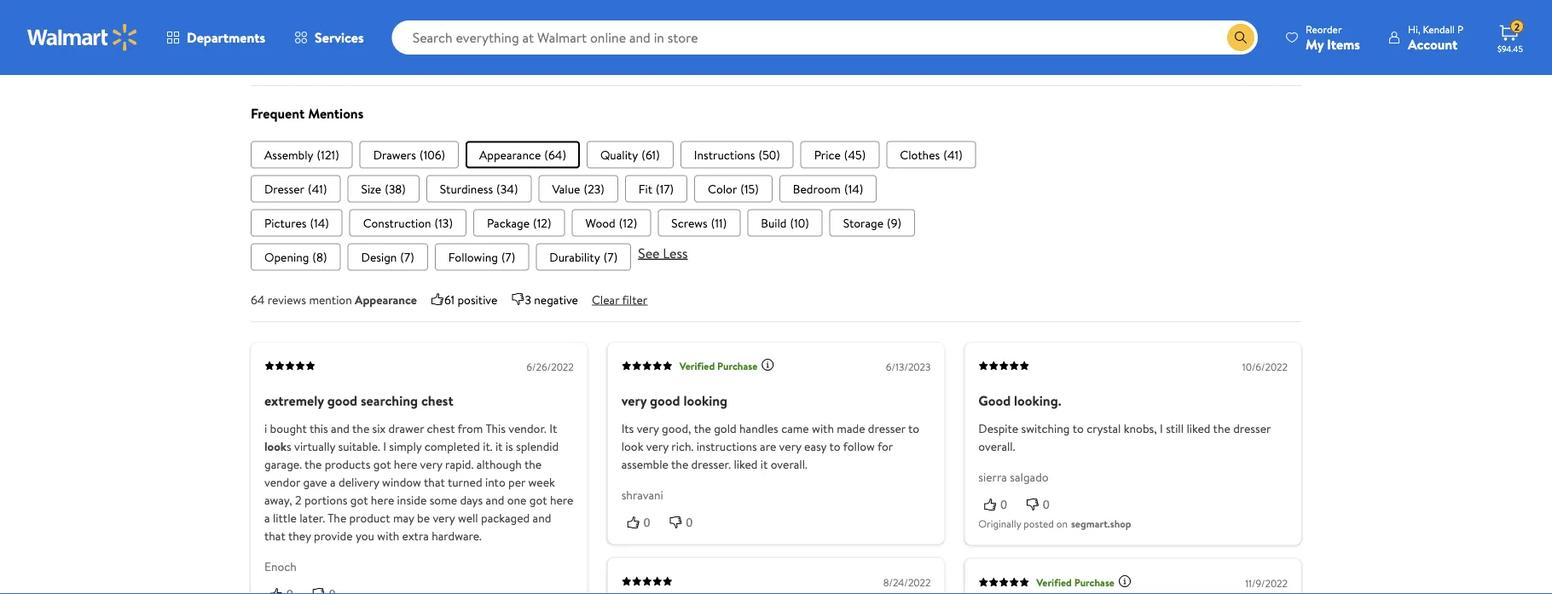 Task type: describe. For each thing, give the bounding box(es) containing it.
looking.
[[1014, 391, 1062, 410]]

Search search field
[[392, 20, 1259, 55]]

(14) for bedroom (14)
[[845, 180, 864, 197]]

i inside despite switching to crystal knobs, i still liked the dresser overall.
[[1160, 420, 1164, 437]]

services button
[[280, 17, 379, 58]]

list item containing quality
[[587, 141, 674, 168]]

it
[[550, 420, 557, 437]]

durability (7)
[[550, 249, 618, 265]]

reorder
[[1306, 22, 1343, 36]]

my
[[1306, 35, 1324, 53]]

0 vertical spatial that
[[424, 474, 445, 490]]

switching
[[1022, 420, 1070, 437]]

list item containing drawers
[[360, 141, 459, 168]]

price (45)
[[815, 146, 866, 163]]

list item containing color
[[695, 175, 773, 202]]

look inside i bought this and the six drawer chest from this vendor. it look
[[264, 438, 287, 455]]

(38)
[[385, 180, 406, 197]]

the inside i bought this and the six drawer chest from this vendor. it look
[[352, 420, 370, 437]]

list item containing storage
[[830, 209, 915, 237]]

still
[[1166, 420, 1184, 437]]

the down rich.
[[672, 456, 689, 473]]

0 button down shravani
[[622, 514, 664, 531]]

to inside despite switching to crystal knobs, i still liked the dresser overall.
[[1073, 420, 1084, 437]]

following
[[449, 249, 498, 265]]

here down simply
[[394, 456, 417, 473]]

clothes
[[900, 146, 940, 163]]

list item containing bedroom
[[780, 175, 877, 202]]

fit (17)
[[639, 180, 674, 197]]

(41) for clothes (41)
[[944, 146, 963, 163]]

construction (13)
[[363, 214, 453, 231]]

2 inside s virtually suitable. i simply completed it. it is splendid garage. the products got here very rapid. although the vendor gave a delivery window that turned into per week away, 2 portions got here inside some days and one got here a little later. the product may be very well packaged and that they provide you with extra hardware.
[[295, 492, 302, 508]]

little
[[273, 510, 297, 526]]

less
[[663, 243, 688, 262]]

list item containing dresser
[[251, 175, 341, 202]]

sierra salgado
[[979, 469, 1049, 486]]

instructions (50)
[[694, 146, 780, 163]]

and inside i bought this and the six drawer chest from this vendor. it look
[[331, 420, 350, 437]]

list item containing screws
[[658, 209, 741, 237]]

(11)
[[711, 214, 727, 231]]

well
[[458, 510, 478, 526]]

away,
[[264, 492, 292, 508]]

3
[[525, 291, 531, 308]]

with inside its very good, the gold handles came with made dresser to look very rich. instructions are very easy to follow for assemble the dresser. liked it overall.
[[812, 420, 834, 437]]

2 horizontal spatial got
[[530, 492, 547, 508]]

mention
[[309, 291, 352, 308]]

later.
[[300, 510, 325, 526]]

list item containing pictures
[[251, 209, 343, 237]]

frequent
[[251, 104, 305, 123]]

bedroom (14)
[[793, 180, 864, 197]]

may
[[393, 510, 414, 526]]

see less button
[[638, 243, 688, 262]]

reorder my items
[[1306, 22, 1361, 53]]

list item containing price
[[801, 141, 880, 168]]

into
[[485, 474, 506, 490]]

p
[[1458, 22, 1464, 36]]

very down some
[[433, 510, 455, 526]]

good
[[979, 391, 1011, 410]]

following (7)
[[449, 249, 516, 265]]

61 positive
[[444, 291, 498, 308]]

0 for 0 button under shravani
[[644, 516, 651, 530]]

(34)
[[497, 180, 518, 197]]

0 for 0 button on top of originally
[[1001, 498, 1008, 512]]

purchase for 11/9/2022
[[1075, 575, 1115, 590]]

here down 'week'
[[550, 492, 574, 508]]

assembly (121)
[[264, 146, 339, 163]]

originally
[[979, 517, 1022, 531]]

clear filter button
[[592, 291, 648, 308]]

6/13/2023
[[886, 360, 931, 374]]

very up its
[[622, 391, 647, 410]]

be
[[417, 510, 430, 526]]

is
[[506, 438, 513, 455]]

extremely
[[264, 391, 324, 410]]

(121)
[[317, 146, 339, 163]]

it inside its very good, the gold handles came with made dresser to look very rich. instructions are very easy to follow for assemble the dresser. liked it overall.
[[761, 456, 768, 473]]

61
[[444, 291, 455, 308]]

1 vertical spatial appearance
[[355, 291, 417, 308]]

(7) for durability (7)
[[604, 249, 618, 265]]

search icon image
[[1235, 31, 1248, 44]]

window
[[382, 474, 421, 490]]

list item containing durability
[[536, 243, 632, 271]]

the down virtually
[[305, 456, 322, 473]]

0 horizontal spatial to
[[830, 438, 841, 455]]

1 vertical spatial that
[[264, 528, 286, 544]]

it inside s virtually suitable. i simply completed it. it is splendid garage. the products got here very rapid. although the vendor gave a delivery window that turned into per week away, 2 portions got here inside some days and one got here a little later. the product may be very well packaged and that they provide you with extra hardware.
[[496, 438, 503, 455]]

opening
[[264, 249, 309, 265]]

verified purchase information image
[[761, 359, 775, 372]]

with inside s virtually suitable. i simply completed it. it is splendid garage. the products got here very rapid. although the vendor gave a delivery window that turned into per week away, 2 portions got here inside some days and one got here a little later. the product may be very well packaged and that they provide you with extra hardware.
[[377, 528, 400, 544]]

dresser for very good looking
[[868, 420, 906, 437]]

chest inside i bought this and the six drawer chest from this vendor. it look
[[427, 420, 455, 437]]

drawers
[[373, 146, 416, 163]]

purchase for 6/13/2023
[[718, 359, 758, 373]]

gold
[[714, 420, 737, 437]]

size (38)
[[361, 180, 406, 197]]

(7) for design (7)
[[400, 249, 415, 265]]

departments button
[[152, 17, 280, 58]]

product
[[349, 510, 390, 526]]

packaged
[[481, 510, 530, 526]]

enoch
[[264, 559, 297, 575]]

gave
[[303, 474, 327, 490]]

0 vertical spatial chest
[[421, 391, 454, 410]]

overall. inside its very good, the gold handles came with made dresser to look very rich. instructions are very easy to follow for assemble the dresser. liked it overall.
[[771, 456, 808, 473]]

list containing pictures
[[251, 209, 1302, 237]]

instructions
[[694, 146, 755, 163]]

package
[[487, 214, 530, 231]]

(10)
[[791, 214, 809, 231]]

hardware.
[[432, 528, 482, 544]]

kendall
[[1424, 22, 1456, 36]]

list item containing instructions
[[681, 141, 794, 168]]

came
[[782, 420, 809, 437]]

i inside s virtually suitable. i simply completed it. it is splendid garage. the products got here very rapid. although the vendor gave a delivery window that turned into per week away, 2 portions got here inside some days and one got here a little later. the product may be very well packaged and that they provide you with extra hardware.
[[383, 438, 386, 455]]

they
[[288, 528, 311, 544]]

quality (61)
[[601, 146, 660, 163]]

looking
[[684, 391, 728, 410]]

services
[[315, 28, 364, 47]]

(61)
[[642, 146, 660, 163]]

posted
[[1024, 517, 1054, 531]]

reviews
[[268, 291, 306, 308]]

0 button up the posted
[[1021, 496, 1064, 513]]

hi,
[[1409, 22, 1421, 36]]

8/24/2022
[[884, 576, 931, 590]]

verified for 6/13/2023
[[680, 359, 715, 373]]

(41) for dresser (41)
[[308, 180, 327, 197]]

64
[[251, 291, 265, 308]]

(9)
[[887, 214, 902, 231]]

list item containing appearance
[[466, 141, 580, 168]]

0 horizontal spatial a
[[264, 510, 270, 526]]

see less list
[[251, 243, 1302, 271]]

dresser for good looking.
[[1234, 420, 1271, 437]]

this
[[486, 420, 506, 437]]



Task type: locate. For each thing, give the bounding box(es) containing it.
hi, kendall p account
[[1409, 22, 1464, 53]]

0 horizontal spatial (12)
[[533, 214, 552, 231]]

garage.
[[264, 456, 302, 473]]

0 vertical spatial and
[[331, 420, 350, 437]]

the down "splendid"
[[525, 456, 542, 473]]

verified up looking
[[680, 359, 715, 373]]

0 horizontal spatial purchase
[[718, 359, 758, 373]]

list item down bedroom (14)
[[830, 209, 915, 237]]

Walmart Site-Wide search field
[[392, 20, 1259, 55]]

items
[[1328, 35, 1361, 53]]

(12) for package (12)
[[533, 214, 552, 231]]

2 up $94.45
[[1515, 19, 1521, 34]]

the inside despite switching to crystal knobs, i still liked the dresser overall.
[[1214, 420, 1231, 437]]

liked
[[1187, 420, 1211, 437], [734, 456, 758, 473]]

walmart image
[[27, 24, 138, 51]]

0 horizontal spatial got
[[350, 492, 368, 508]]

here up product
[[371, 492, 394, 508]]

(7) right design
[[400, 249, 415, 265]]

very right its
[[637, 420, 659, 437]]

0 horizontal spatial (14)
[[310, 214, 329, 231]]

3 list from the top
[[251, 209, 1302, 237]]

list up build at top
[[251, 175, 1302, 202]]

look up garage.
[[264, 438, 287, 455]]

1 good from the left
[[327, 391, 358, 410]]

(12) for wood (12)
[[619, 214, 638, 231]]

(12) right wood
[[619, 214, 638, 231]]

got down delivery
[[350, 492, 368, 508]]

list item up color (15)
[[681, 141, 794, 168]]

sturdiness
[[440, 180, 493, 197]]

i left still in the bottom right of the page
[[1160, 420, 1164, 437]]

list item containing design
[[348, 243, 428, 271]]

overall. inside despite switching to crystal knobs, i still liked the dresser overall.
[[979, 438, 1016, 455]]

clothes (41)
[[900, 146, 963, 163]]

2 horizontal spatial to
[[1073, 420, 1084, 437]]

(12) right package
[[533, 214, 552, 231]]

and right this
[[331, 420, 350, 437]]

crystal
[[1087, 420, 1121, 437]]

0 down shravani
[[644, 516, 651, 530]]

1 horizontal spatial overall.
[[979, 438, 1016, 455]]

it down are
[[761, 456, 768, 473]]

1 vertical spatial (14)
[[310, 214, 329, 231]]

dresser down 10/6/2022
[[1234, 420, 1271, 437]]

salgado
[[1010, 469, 1049, 486]]

0 down dresser.
[[686, 516, 693, 530]]

2 list from the top
[[251, 175, 1302, 202]]

liked right still in the bottom right of the page
[[1187, 420, 1211, 437]]

design (7)
[[361, 249, 415, 265]]

list item down price
[[780, 175, 877, 202]]

1 horizontal spatial 2
[[1515, 19, 1521, 34]]

very down the came
[[779, 438, 802, 455]]

list item up wood
[[539, 175, 618, 202]]

color
[[708, 180, 737, 197]]

sierra
[[979, 469, 1008, 486]]

(41) right clothes
[[944, 146, 963, 163]]

(45)
[[844, 146, 866, 163]]

2 vertical spatial and
[[533, 510, 552, 526]]

2 horizontal spatial (7)
[[604, 249, 618, 265]]

color (15)
[[708, 180, 759, 197]]

(7) down wood (12)
[[604, 249, 618, 265]]

(14) down (45) on the top of page
[[845, 180, 864, 197]]

0 vertical spatial (41)
[[944, 146, 963, 163]]

1 vertical spatial i
[[383, 438, 386, 455]]

sturdiness (34)
[[440, 180, 518, 197]]

one
[[507, 492, 527, 508]]

0 horizontal spatial and
[[331, 420, 350, 437]]

1 vertical spatial overall.
[[771, 456, 808, 473]]

1 horizontal spatial got
[[373, 456, 391, 473]]

rapid.
[[445, 456, 474, 473]]

1 vertical spatial purchase
[[1075, 575, 1115, 590]]

list item containing opening
[[251, 243, 341, 271]]

1 horizontal spatial look
[[622, 438, 644, 455]]

overall. down despite
[[979, 438, 1016, 455]]

list item up package
[[426, 175, 532, 202]]

1 horizontal spatial to
[[909, 420, 920, 437]]

0 vertical spatial with
[[812, 420, 834, 437]]

list item containing value
[[539, 175, 618, 202]]

10/6/2022
[[1243, 360, 1288, 374]]

here
[[394, 456, 417, 473], [371, 492, 394, 508], [550, 492, 574, 508]]

got up window
[[373, 456, 391, 473]]

it.
[[483, 438, 493, 455]]

1 vertical spatial with
[[377, 528, 400, 544]]

segmart.shop
[[1072, 517, 1132, 531]]

dresser
[[868, 420, 906, 437], [1234, 420, 1271, 437]]

pictures (14)
[[264, 214, 329, 231]]

simply
[[389, 438, 422, 455]]

purchase left verified purchase information icon
[[1075, 575, 1115, 590]]

0 vertical spatial 2
[[1515, 19, 1521, 34]]

assembly
[[264, 146, 314, 163]]

with
[[812, 420, 834, 437], [377, 528, 400, 544]]

0 horizontal spatial i
[[383, 438, 386, 455]]

1 vertical spatial chest
[[427, 420, 455, 437]]

0 horizontal spatial it
[[496, 438, 503, 455]]

chest
[[421, 391, 454, 410], [427, 420, 455, 437]]

its very good, the gold handles came with made dresser to look very rich. instructions are very easy to follow for assemble the dresser. liked it overall.
[[622, 420, 920, 473]]

good for very
[[650, 391, 680, 410]]

1 horizontal spatial liked
[[1187, 420, 1211, 437]]

0 horizontal spatial 2
[[295, 492, 302, 508]]

that up some
[[424, 474, 445, 490]]

1 vertical spatial liked
[[734, 456, 758, 473]]

good looking.
[[979, 391, 1062, 410]]

1 look from the left
[[264, 438, 287, 455]]

appearance down design (7)
[[355, 291, 417, 308]]

0 horizontal spatial overall.
[[771, 456, 808, 473]]

1 list from the top
[[251, 141, 1302, 168]]

list item up the "(34)"
[[466, 141, 580, 168]]

1 horizontal spatial it
[[761, 456, 768, 473]]

2 good from the left
[[650, 391, 680, 410]]

departments
[[187, 28, 265, 47]]

got down 'week'
[[530, 492, 547, 508]]

list item containing fit
[[625, 175, 688, 202]]

purchase left verified purchase information image
[[718, 359, 758, 373]]

you
[[356, 528, 375, 544]]

overall. down are
[[771, 456, 808, 473]]

screws
[[672, 214, 708, 231]]

2 look from the left
[[622, 438, 644, 455]]

handles
[[740, 420, 779, 437]]

0 horizontal spatial verified purchase
[[680, 359, 758, 373]]

1 horizontal spatial (7)
[[502, 249, 516, 265]]

0 vertical spatial appearance
[[479, 146, 541, 163]]

account
[[1409, 35, 1458, 53]]

list up (15)
[[251, 141, 1302, 168]]

1 vertical spatial and
[[486, 492, 505, 508]]

it left is
[[496, 438, 503, 455]]

its
[[622, 420, 634, 437]]

see
[[638, 243, 660, 262]]

vendor.
[[509, 420, 547, 437]]

and down 'week'
[[533, 510, 552, 526]]

verified purchase up looking
[[680, 359, 758, 373]]

2
[[1515, 19, 1521, 34], [295, 492, 302, 508]]

that down little
[[264, 528, 286, 544]]

value (23)
[[552, 180, 605, 197]]

1 dresser from the left
[[868, 420, 906, 437]]

1 vertical spatial (41)
[[308, 180, 327, 197]]

wood (12)
[[586, 214, 638, 231]]

per
[[509, 474, 526, 490]]

(13)
[[435, 214, 453, 231]]

fit
[[639, 180, 653, 197]]

frequent mentions
[[251, 104, 364, 123]]

list item down (23) on the left top
[[572, 209, 651, 237]]

construction
[[363, 214, 431, 231]]

64 reviews mention appearance
[[251, 291, 417, 308]]

0 horizontal spatial with
[[377, 528, 400, 544]]

and
[[331, 420, 350, 437], [486, 492, 505, 508], [533, 510, 552, 526]]

list item containing clothes
[[887, 141, 977, 168]]

look inside its very good, the gold handles came with made dresser to look very rich. instructions are very easy to follow for assemble the dresser. liked it overall.
[[622, 438, 644, 455]]

list item containing sturdiness
[[426, 175, 532, 202]]

design
[[361, 249, 397, 265]]

(15)
[[741, 180, 759, 197]]

0 button up originally
[[979, 496, 1021, 513]]

the right still in the bottom right of the page
[[1214, 420, 1231, 437]]

chest up drawer
[[421, 391, 454, 410]]

list
[[251, 141, 1302, 168], [251, 175, 1302, 202], [251, 209, 1302, 237]]

list item containing assembly
[[251, 141, 353, 168]]

0 horizontal spatial look
[[264, 438, 287, 455]]

0 for 0 button under dresser.
[[686, 516, 693, 530]]

appearance up the "(34)"
[[479, 146, 541, 163]]

0 vertical spatial overall.
[[979, 438, 1016, 455]]

list item down the "(34)"
[[473, 209, 565, 237]]

1 (7) from the left
[[400, 249, 415, 265]]

1 horizontal spatial (14)
[[845, 180, 864, 197]]

on
[[1057, 517, 1068, 531]]

(7)
[[400, 249, 415, 265], [502, 249, 516, 265], [604, 249, 618, 265]]

(106)
[[420, 146, 445, 163]]

0 vertical spatial it
[[496, 438, 503, 455]]

1 horizontal spatial (41)
[[944, 146, 963, 163]]

look down its
[[622, 438, 644, 455]]

i
[[264, 420, 267, 437]]

extremely good searching chest
[[264, 391, 454, 410]]

to right easy
[[830, 438, 841, 455]]

very down completed
[[420, 456, 443, 473]]

and down into
[[486, 492, 505, 508]]

1 horizontal spatial purchase
[[1075, 575, 1115, 590]]

2 horizontal spatial and
[[533, 510, 552, 526]]

list item down pictures (14)
[[251, 243, 341, 271]]

good up good,
[[650, 391, 680, 410]]

1 vertical spatial list
[[251, 175, 1302, 202]]

0 vertical spatial a
[[330, 474, 336, 490]]

0 button down dresser.
[[664, 514, 707, 531]]

0 up originally
[[1001, 498, 1008, 512]]

with right you
[[377, 528, 400, 544]]

list item up opening (8)
[[251, 209, 343, 237]]

liked inside its very good, the gold handles came with made dresser to look very rich. instructions are very easy to follow for assemble the dresser. liked it overall.
[[734, 456, 758, 473]]

1 (12) from the left
[[533, 214, 552, 231]]

0 vertical spatial i
[[1160, 420, 1164, 437]]

1 horizontal spatial good
[[650, 391, 680, 410]]

good up this
[[327, 391, 358, 410]]

0 horizontal spatial (7)
[[400, 249, 415, 265]]

(14) right pictures
[[310, 214, 329, 231]]

verified purchase left verified purchase information icon
[[1037, 575, 1115, 590]]

2 right away,
[[295, 492, 302, 508]]

1 vertical spatial a
[[264, 510, 270, 526]]

1 horizontal spatial and
[[486, 492, 505, 508]]

list item down the drawers
[[348, 175, 420, 202]]

1 vertical spatial it
[[761, 456, 768, 473]]

with up easy
[[812, 420, 834, 437]]

got
[[373, 456, 391, 473], [350, 492, 368, 508], [530, 492, 547, 508]]

liked inside despite switching to crystal knobs, i still liked the dresser overall.
[[1187, 420, 1211, 437]]

list item containing following
[[435, 243, 529, 271]]

list containing assembly
[[251, 141, 1302, 168]]

list item down (61)
[[625, 175, 688, 202]]

list item containing wood
[[572, 209, 651, 237]]

list item right (45) on the top of page
[[887, 141, 977, 168]]

i down six
[[383, 438, 386, 455]]

dresser up for
[[868, 420, 906, 437]]

0 horizontal spatial good
[[327, 391, 358, 410]]

negative
[[534, 291, 578, 308]]

liked down instructions
[[734, 456, 758, 473]]

rich.
[[672, 438, 694, 455]]

0 for 0 button over the posted
[[1044, 498, 1050, 512]]

1 horizontal spatial (12)
[[619, 214, 638, 231]]

0 up the posted
[[1044, 498, 1050, 512]]

the up suitable.
[[352, 420, 370, 437]]

1 horizontal spatial a
[[330, 474, 336, 490]]

1 vertical spatial verified purchase
[[1037, 575, 1115, 590]]

1 horizontal spatial verified purchase
[[1037, 575, 1115, 590]]

it
[[496, 438, 503, 455], [761, 456, 768, 473]]

(50)
[[759, 146, 780, 163]]

list item down instructions (50)
[[695, 175, 773, 202]]

appearance
[[479, 146, 541, 163], [355, 291, 417, 308]]

look
[[264, 438, 287, 455], [622, 438, 644, 455]]

0 horizontal spatial that
[[264, 528, 286, 544]]

0 horizontal spatial (41)
[[308, 180, 327, 197]]

drawers (106)
[[373, 146, 445, 163]]

2 vertical spatial list
[[251, 209, 1302, 237]]

clear
[[592, 291, 620, 308]]

mentions
[[308, 104, 364, 123]]

list item containing size
[[348, 175, 420, 202]]

six
[[373, 420, 386, 437]]

list item up dresser (41)
[[251, 141, 353, 168]]

list item containing build
[[748, 209, 823, 237]]

package (12)
[[487, 214, 552, 231]]

1 vertical spatial verified
[[1037, 575, 1072, 590]]

very up assemble
[[647, 438, 669, 455]]

1 horizontal spatial i
[[1160, 420, 1164, 437]]

chest up completed
[[427, 420, 455, 437]]

0 vertical spatial purchase
[[718, 359, 758, 373]]

0 horizontal spatial dresser
[[868, 420, 906, 437]]

(7) for following (7)
[[502, 249, 516, 265]]

list up see less list
[[251, 209, 1302, 237]]

list item up pictures (14)
[[251, 175, 341, 202]]

(17)
[[656, 180, 674, 197]]

1 horizontal spatial with
[[812, 420, 834, 437]]

list item up fit
[[587, 141, 674, 168]]

(14) for pictures (14)
[[310, 214, 329, 231]]

11/9/2022
[[1246, 577, 1288, 591]]

dresser inside its very good, the gold handles came with made dresser to look very rich. instructions are very easy to follow for assemble the dresser. liked it overall.
[[868, 420, 906, 437]]

0 horizontal spatial appearance
[[355, 291, 417, 308]]

verified
[[680, 359, 715, 373], [1037, 575, 1072, 590]]

a right gave
[[330, 474, 336, 490]]

verified purchase information image
[[1119, 575, 1132, 589]]

(64)
[[545, 146, 566, 163]]

to down 6/13/2023
[[909, 420, 920, 437]]

a left little
[[264, 510, 270, 526]]

0 vertical spatial list
[[251, 141, 1302, 168]]

list item up (38)
[[360, 141, 459, 168]]

list item up positive
[[435, 243, 529, 271]]

1 horizontal spatial verified
[[1037, 575, 1072, 590]]

verified purchase for 6/13/2023
[[680, 359, 758, 373]]

list item
[[251, 141, 353, 168], [360, 141, 459, 168], [466, 141, 580, 168], [587, 141, 674, 168], [681, 141, 794, 168], [801, 141, 880, 168], [887, 141, 977, 168], [251, 175, 341, 202], [348, 175, 420, 202], [426, 175, 532, 202], [539, 175, 618, 202], [625, 175, 688, 202], [695, 175, 773, 202], [780, 175, 877, 202], [251, 209, 343, 237], [350, 209, 467, 237], [473, 209, 565, 237], [572, 209, 651, 237], [658, 209, 741, 237], [748, 209, 823, 237], [830, 209, 915, 237], [251, 243, 341, 271], [348, 243, 428, 271], [435, 243, 529, 271], [536, 243, 632, 271]]

to left crystal
[[1073, 420, 1084, 437]]

list item up bedroom (14)
[[801, 141, 880, 168]]

products
[[325, 456, 371, 473]]

list item down wood
[[536, 243, 632, 271]]

3 negative
[[525, 291, 578, 308]]

1 horizontal spatial that
[[424, 474, 445, 490]]

(41) right dresser
[[308, 180, 327, 197]]

0 vertical spatial liked
[[1187, 420, 1211, 437]]

week
[[529, 474, 555, 490]]

dresser
[[264, 180, 305, 197]]

list item down (38)
[[350, 209, 467, 237]]

verified down originally posted on segmart.shop
[[1037, 575, 1072, 590]]

2 dresser from the left
[[1234, 420, 1271, 437]]

list containing dresser
[[251, 175, 1302, 202]]

dresser inside despite switching to crystal knobs, i still liked the dresser overall.
[[1234, 420, 1271, 437]]

good for extremely
[[327, 391, 358, 410]]

verified purchase for 11/9/2022
[[1037, 575, 1115, 590]]

list item containing package
[[473, 209, 565, 237]]

1 horizontal spatial appearance
[[479, 146, 541, 163]]

inside
[[397, 492, 427, 508]]

3 (7) from the left
[[604, 249, 618, 265]]

0 vertical spatial verified purchase
[[680, 359, 758, 373]]

verified for 11/9/2022
[[1037, 575, 1072, 590]]

s virtually suitable. i simply completed it. it is splendid garage. the products got here very rapid. although the vendor gave a delivery window that turned into per week away, 2 portions got here inside some days and one got here a little later. the product may be very well packaged and that they provide you with extra hardware.
[[264, 438, 574, 544]]

list item down construction
[[348, 243, 428, 271]]

durability
[[550, 249, 600, 265]]

list item up less
[[658, 209, 741, 237]]

the left gold
[[694, 420, 711, 437]]

1 horizontal spatial dresser
[[1234, 420, 1271, 437]]

positive
[[458, 291, 498, 308]]

2 (12) from the left
[[619, 214, 638, 231]]

filter
[[622, 291, 648, 308]]

0 button
[[979, 496, 1021, 513], [1021, 496, 1064, 513], [622, 514, 664, 531], [664, 514, 707, 531]]

2 (7) from the left
[[502, 249, 516, 265]]

1 vertical spatial 2
[[295, 492, 302, 508]]

0 horizontal spatial liked
[[734, 456, 758, 473]]

0 vertical spatial verified
[[680, 359, 715, 373]]

0 horizontal spatial verified
[[680, 359, 715, 373]]

list item up see less list
[[748, 209, 823, 237]]

list item containing construction
[[350, 209, 467, 237]]

0 vertical spatial (14)
[[845, 180, 864, 197]]



Task type: vqa. For each thing, say whether or not it's contained in the screenshot.
See
yes



